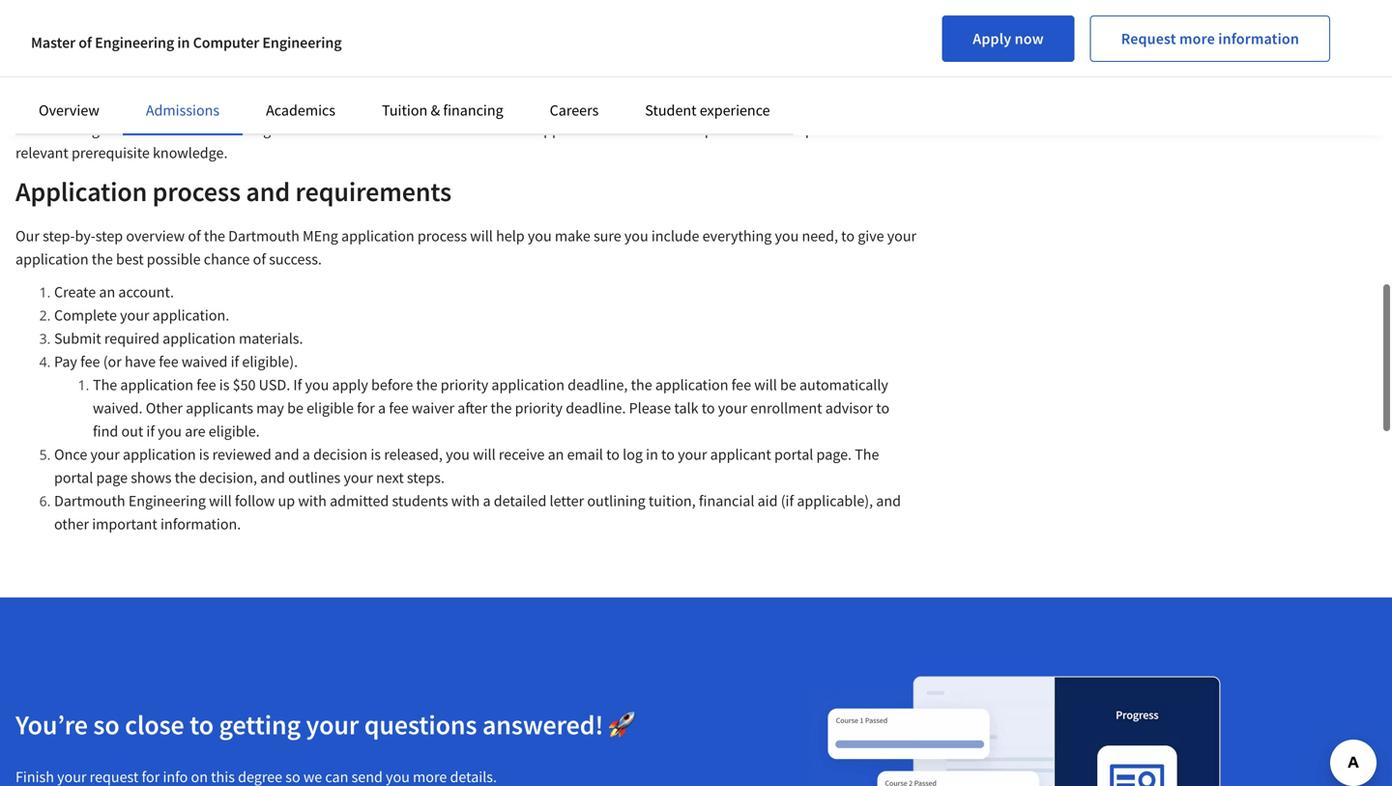 Task type: describe. For each thing, give the bounding box(es) containing it.
out
[[121, 422, 143, 441]]

you left make in the left of the page
[[528, 226, 552, 246]]

apply
[[973, 29, 1012, 48]]

log
[[623, 445, 643, 464]]

admissions
[[338, 120, 411, 139]]

0 horizontal spatial well
[[33, 97, 59, 116]]

be down if
[[287, 398, 304, 418]]

step
[[96, 226, 123, 246]]

submit
[[54, 329, 101, 348]]

will left receive
[[473, 445, 496, 464]]

the up materials
[[624, 97, 646, 116]]

will inside ." building skills in c programming, as well as building confidence in command line interfaces, will be useful in online meng courses such as embedded systems, as well as in more advanced courses in the curriculum. applicants who complete some or all of the c programming with linux specialization are encouraged to share their knowledge with the admissions committee in their application materials to represent their experience with relevant prerequisite knowledge.
[[487, 74, 510, 93]]

applicable),
[[797, 491, 873, 511]]

for inside create an account. complete your application. submit required application materials. pay fee (or have fee waived if eligible). the application fee is $50 usd. if you apply before the priority application deadline, the application fee will be automatically waived. other applicants may be eligible for a fee waiver after the priority deadline. please talk to your enrollment advisor to find out if you are eligible. once your application is reviewed and a decision is released, you will receive an email to log in to your applicant portal page. the portal page shows the decision, and outlines your next steps. dartmouth engineering will follow up with admitted students with a detailed letter outlining tuition, financial aid (if applicable), and other important information.
[[357, 398, 375, 418]]

"
[[522, 50, 528, 70]]

to inside the our step-by-step overview of the dartmouth meng application process will help you make sure you include everything you need, to give your application the best possible chance of success.
[[842, 226, 855, 246]]

explore
[[295, 50, 343, 70]]

skills inside ." building skills in c programming, as well as building confidence in command line interfaces, will be useful in online meng courses such as embedded systems, as well as in more advanced courses in the curriculum. applicants who complete some or all of the c programming with linux specialization are encouraged to share their knowledge with the admissions committee in their application materials to represent their experience with relevant prerequisite knowledge.
[[772, 50, 804, 70]]

2 their from the left
[[502, 120, 533, 139]]

(if
[[781, 491, 794, 511]]

after
[[458, 398, 488, 418]]

student experience link
[[645, 101, 770, 120]]

to right 'advisor'
[[876, 398, 890, 418]]

application left deadline,
[[492, 375, 565, 395]]

technical
[[333, 27, 392, 46]]

our step-by-step overview of the dartmouth meng application process will help you make sure you include everything you need, to give your application the best possible chance of success.
[[15, 226, 917, 269]]

will down the decision,
[[209, 491, 232, 511]]

once
[[54, 445, 87, 464]]

1 horizontal spatial priority
[[515, 398, 563, 418]]

need,
[[802, 226, 838, 246]]

0 horizontal spatial computer
[[193, 33, 259, 52]]

interfaces,
[[417, 74, 484, 93]]

include
[[652, 226, 700, 246]]

the up chance
[[204, 226, 225, 246]]

admitted
[[330, 491, 389, 511]]

1 vertical spatial an
[[548, 445, 564, 464]]

fee down waived
[[197, 375, 216, 395]]

outlines
[[288, 468, 341, 487]]

meng inside to help you prepare for some of the foundational technical skills and knowledge you will need to be successful in the meng in computer engineering program, we encourage you to explore dartmouth's specialization "
[[766, 27, 802, 46]]

success.
[[269, 250, 322, 269]]

."
[[703, 50, 712, 70]]

engineering inside create an account. complete your application. submit required application materials. pay fee (or have fee waived if eligible). the application fee is $50 usd. if you apply before the priority application deadline, the application fee will be automatically waived. other applicants may be eligible for a fee waiver after the priority deadline. please talk to your enrollment advisor to find out if you are eligible. once your application is reviewed and a decision is released, you will receive an email to log in to your applicant portal page. the portal page shows the decision, and outlines your next steps. dartmouth engineering will follow up with admitted students with a detailed letter outlining tuition, financial aid (if applicable), and other important information.
[[128, 491, 206, 511]]

letter
[[550, 491, 584, 511]]

academics link
[[266, 101, 336, 120]]

you right if
[[305, 375, 329, 395]]

be inside ." building skills in c programming, as well as building confidence in command line interfaces, will be useful in online meng courses such as embedded systems, as well as in more advanced courses in the curriculum. applicants who complete some or all of the c programming with linux specialization are encouraged to share their knowledge with the admissions committee in their application materials to represent their experience with relevant prerequisite knowledge.
[[513, 74, 529, 93]]

as right 'such'
[[759, 74, 773, 93]]

admissions link
[[146, 101, 220, 120]]

sure
[[594, 226, 622, 246]]

&
[[431, 101, 440, 120]]

2 horizontal spatial a
[[483, 491, 491, 511]]

help inside to help you prepare for some of the foundational technical skills and knowledge you will need to be successful in the meng in computer engineering program, we encourage you to explore dartmouth's specialization "
[[34, 27, 63, 46]]

follow
[[235, 491, 275, 511]]

applicant
[[710, 445, 772, 464]]

programming
[[661, 97, 749, 116]]

you right released, at the left bottom of page
[[446, 445, 470, 464]]

you left need, at top
[[775, 226, 799, 246]]

engineering up advanced
[[95, 33, 174, 52]]

$50
[[233, 375, 256, 395]]

overview
[[126, 226, 185, 246]]

careers
[[550, 101, 599, 120]]

of right master
[[79, 33, 92, 52]]

are inside create an account. complete your application. submit required application materials. pay fee (or have fee waived if eligible). the application fee is $50 usd. if you apply before the priority application deadline, the application fee will be automatically waived. other applicants may be eligible for a fee waiver after the priority deadline. please talk to your enrollment advisor to find out if you are eligible. once your application is reviewed and a decision is released, you will receive an email to log in to your applicant portal page. the portal page shows the decision, and outlines your next steps. dartmouth engineering will follow up with admitted students with a detailed letter outlining tuition, financial aid (if applicable), and other important information.
[[185, 422, 206, 441]]

application up shows
[[123, 445, 196, 464]]

programming,
[[15, 74, 108, 93]]

now
[[1015, 29, 1044, 48]]

0 horizontal spatial is
[[199, 445, 209, 464]]

the up "waiver"
[[416, 375, 438, 395]]

next
[[376, 468, 404, 487]]

you're
[[15, 708, 88, 742]]

share
[[135, 120, 171, 139]]

academics
[[266, 101, 336, 120]]

engineering inside to help you prepare for some of the foundational technical skills and knowledge you will need to be successful in the meng in computer engineering program, we encourage you to explore dartmouth's specialization "
[[15, 50, 93, 70]]

encouraged
[[39, 120, 116, 139]]

dartmouth's
[[346, 50, 427, 70]]

the right shows
[[175, 468, 196, 487]]

as up encouraged
[[63, 97, 77, 116]]

student experience
[[645, 101, 770, 120]]

some inside to help you prepare for some of the foundational technical skills and knowledge you will need to be successful in the meng in computer engineering program, we encourage you to explore dartmouth's specialization "
[[168, 27, 203, 46]]

other
[[146, 398, 183, 418]]

steps.
[[407, 468, 445, 487]]

you right sure
[[625, 226, 649, 246]]

of right chance
[[253, 250, 266, 269]]

the up "building"
[[742, 27, 763, 46]]

building
[[175, 74, 229, 93]]

your right getting at the bottom left of the page
[[306, 708, 359, 742]]

knowledge inside to help you prepare for some of the foundational technical skills and knowledge you will need to be successful in the meng in computer engineering program, we encourage you to explore dartmouth's specialization "
[[459, 27, 530, 46]]

courses
[[198, 97, 248, 116]]

applicants
[[186, 398, 253, 418]]

of up possible
[[188, 226, 201, 246]]

to
[[15, 27, 31, 46]]

talk
[[674, 398, 699, 418]]

the right after
[[491, 398, 512, 418]]

you up useful on the top of the page
[[533, 27, 557, 46]]

to right need
[[621, 27, 635, 46]]

application up waived
[[163, 329, 236, 348]]

outlining
[[587, 491, 646, 511]]

possible
[[147, 250, 201, 269]]

waiver
[[412, 398, 455, 418]]

1 vertical spatial if
[[146, 422, 155, 441]]

important
[[92, 515, 157, 534]]

and right applicable),
[[876, 491, 901, 511]]

so
[[93, 708, 120, 742]]

1 vertical spatial the
[[855, 445, 880, 464]]

the down confidence
[[266, 97, 287, 116]]

line
[[390, 74, 414, 93]]

specialization inside ." building skills in c programming, as well as building confidence in command line interfaces, will be useful in online meng courses such as embedded systems, as well as in more advanced courses in the curriculum. applicants who complete some or all of the c programming with linux specialization are encouraged to share their knowledge with the admissions committee in their application materials to represent their experience with relevant prerequisite knowledge.
[[822, 97, 911, 116]]

with down outlines
[[298, 491, 327, 511]]

to right 'talk'
[[702, 398, 715, 418]]

0 horizontal spatial process
[[152, 175, 241, 208]]

eligible
[[307, 398, 354, 418]]

application up 'talk'
[[656, 375, 729, 395]]

student
[[645, 101, 697, 120]]

are inside ." building skills in c programming, as well as building confidence in command line interfaces, will be useful in online meng courses such as embedded systems, as well as in more advanced courses in the curriculum. applicants who complete some or all of the c programming with linux specialization are encouraged to share their knowledge with the admissions committee in their application materials to represent their experience with relevant prerequisite knowledge.
[[15, 120, 36, 139]]

of inside to help you prepare for some of the foundational technical skills and knowledge you will need to be successful in the meng in computer engineering program, we encourage you to explore dartmouth's specialization "
[[206, 27, 219, 46]]

skills inside to help you prepare for some of the foundational technical skills and knowledge you will need to be successful in the meng in computer engineering program, we encourage you to explore dartmouth's specialization "
[[395, 27, 428, 46]]

systems,
[[850, 74, 908, 93]]

your down 'talk'
[[678, 445, 707, 464]]

relevant
[[15, 143, 68, 162]]

eligible.
[[209, 422, 260, 441]]

have
[[125, 352, 156, 371]]

requirements
[[295, 175, 452, 208]]

1 horizontal spatial a
[[378, 398, 386, 418]]

released,
[[384, 445, 443, 464]]

complete
[[54, 306, 117, 325]]

with down curriculum.
[[282, 120, 310, 139]]

1 horizontal spatial well
[[128, 74, 155, 93]]

aid
[[758, 491, 778, 511]]

by-
[[75, 226, 96, 246]]

we
[[159, 50, 177, 70]]

the down step
[[92, 250, 113, 269]]

experience inside ." building skills in c programming, as well as building confidence in command line interfaces, will be useful in online meng courses such as embedded systems, as well as in more advanced courses in the curriculum. applicants who complete some or all of the c programming with linux specialization are encouraged to share their knowledge with the admissions committee in their application materials to represent their experience with relevant prerequisite knowledge.
[[791, 120, 861, 139]]

application down requirements
[[341, 226, 415, 246]]

0 vertical spatial portal
[[775, 445, 814, 464]]

and up outlines
[[275, 445, 299, 464]]

help inside the our step-by-step overview of the dartmouth meng application process will help you make sure you include everything you need, to give your application the best possible chance of success.
[[496, 226, 525, 246]]

to down foundational
[[278, 50, 292, 70]]

financing
[[443, 101, 504, 120]]

🚀
[[609, 708, 636, 742]]

0 vertical spatial c
[[823, 50, 832, 70]]

email
[[567, 445, 603, 464]]

apply now
[[973, 29, 1044, 48]]

application inside ." building skills in c programming, as well as building confidence in command line interfaces, will be useful in online meng courses such as embedded systems, as well as in more advanced courses in the curriculum. applicants who complete some or all of the c programming with linux specialization are encouraged to share their knowledge with the admissions committee in their application materials to represent their experience with relevant prerequisite knowledge.
[[536, 120, 609, 139]]

1 vertical spatial a
[[303, 445, 310, 464]]

detailed
[[494, 491, 547, 511]]

materials
[[612, 120, 672, 139]]

careers link
[[550, 101, 599, 120]]

your up required
[[120, 306, 149, 325]]

fee right have at the top left of page
[[159, 352, 179, 371]]

reviewed
[[212, 445, 271, 464]]

and up up
[[260, 468, 285, 487]]

your right 'talk'
[[718, 398, 748, 418]]

getting
[[219, 708, 301, 742]]

as up advanced
[[158, 74, 172, 93]]

page.
[[817, 445, 852, 464]]

shows
[[131, 468, 172, 487]]

be up the enrollment at the bottom right of the page
[[780, 375, 797, 395]]

0 horizontal spatial experience
[[700, 101, 770, 120]]

tuition,
[[649, 491, 696, 511]]

overview link
[[39, 101, 99, 120]]

apply
[[332, 375, 368, 395]]

application down step-
[[15, 250, 89, 269]]

will inside to help you prepare for some of the foundational technical skills and knowledge you will need to be successful in the meng in computer engineering program, we encourage you to explore dartmouth's specialization "
[[560, 27, 583, 46]]



Task type: locate. For each thing, give the bounding box(es) containing it.
0 vertical spatial well
[[128, 74, 155, 93]]

0 horizontal spatial help
[[34, 27, 63, 46]]

." building skills in c programming, as well as building confidence in command line interfaces, will be useful in online meng courses such as embedded systems, as well as in more advanced courses in the curriculum. applicants who complete some or all of the c programming with linux specialization are encouraged to share their knowledge with the admissions committee in their application materials to represent their experience with relevant prerequisite knowledge.
[[15, 50, 911, 162]]

2 vertical spatial a
[[483, 491, 491, 511]]

meng courses
[[634, 74, 723, 93]]

overview
[[39, 101, 99, 120]]

0 vertical spatial specialization
[[430, 50, 519, 70]]

be right need
[[638, 27, 654, 46]]

complete
[[470, 97, 531, 116]]

find
[[93, 422, 118, 441]]

fee up the enrollment at the bottom right of the page
[[732, 375, 751, 395]]

0 vertical spatial dartmouth
[[228, 226, 300, 246]]

you up confidence
[[251, 50, 275, 70]]

(or
[[103, 352, 122, 371]]

are
[[15, 120, 36, 139], [185, 422, 206, 441]]

master of engineering in computer engineering
[[31, 33, 342, 52]]

0 horizontal spatial knowledge
[[207, 120, 278, 139]]

0 horizontal spatial dartmouth
[[54, 491, 125, 511]]

1 vertical spatial process
[[418, 226, 467, 246]]

fee down before
[[389, 398, 409, 418]]

an up complete
[[99, 282, 115, 302]]

encourage
[[180, 50, 248, 70]]

will left make in the left of the page
[[470, 226, 493, 246]]

0 horizontal spatial if
[[146, 422, 155, 441]]

0 vertical spatial knowledge
[[459, 27, 530, 46]]

deadline,
[[568, 375, 628, 395]]

process down requirements
[[418, 226, 467, 246]]

help left make in the left of the page
[[496, 226, 525, 246]]

well
[[128, 74, 155, 93], [33, 97, 59, 116]]

more inside button
[[1180, 29, 1216, 48]]

with down systems, in the right of the page
[[865, 120, 893, 139]]

you're so close to getting your questions answered! 🚀
[[15, 708, 636, 742]]

of
[[206, 27, 219, 46], [79, 33, 92, 52], [608, 97, 621, 116], [188, 226, 201, 246], [253, 250, 266, 269]]

application
[[536, 120, 609, 139], [341, 226, 415, 246], [15, 250, 89, 269], [163, 329, 236, 348], [120, 375, 193, 395], [492, 375, 565, 395], [656, 375, 729, 395], [123, 445, 196, 464]]

1 horizontal spatial is
[[219, 375, 230, 395]]

your inside the our step-by-step overview of the dartmouth meng application process will help you make sure you include everything you need, to give your application the best possible chance of success.
[[888, 226, 917, 246]]

for
[[147, 27, 165, 46], [357, 398, 375, 418]]

dartmouth inside the our step-by-step overview of the dartmouth meng application process will help you make sure you include everything you need, to give your application the best possible chance of success.
[[228, 226, 300, 246]]

engineering down shows
[[128, 491, 206, 511]]

if up $50
[[231, 352, 239, 371]]

is
[[219, 375, 230, 395], [199, 445, 209, 464], [371, 445, 381, 464]]

will
[[560, 27, 583, 46], [487, 74, 510, 93], [470, 226, 493, 246], [755, 375, 777, 395], [473, 445, 496, 464], [209, 491, 232, 511]]

0 horizontal spatial priority
[[441, 375, 489, 395]]

embedded module image image
[[779, 644, 1272, 786]]

well down programming,
[[33, 97, 59, 116]]

of up encourage
[[206, 27, 219, 46]]

some down useful on the top of the page
[[534, 97, 569, 116]]

1 horizontal spatial an
[[548, 445, 564, 464]]

in inside create an account. complete your application. submit required application materials. pay fee (or have fee waived if eligible). the application fee is $50 usd. if you apply before the priority application deadline, the application fee will be automatically waived. other applicants may be eligible for a fee waiver after the priority deadline. please talk to your enrollment advisor to find out if you are eligible. once your application is reviewed and a decision is released, you will receive an email to log in to your applicant portal page. the portal page shows the decision, and outlines your next steps. dartmouth engineering will follow up with admitted students with a detailed letter outlining tuition, financial aid (if applicable), and other important information.
[[646, 445, 658, 464]]

the
[[93, 375, 117, 395], [855, 445, 880, 464]]

1 horizontal spatial some
[[534, 97, 569, 116]]

0 horizontal spatial the
[[93, 375, 117, 395]]

if
[[231, 352, 239, 371], [146, 422, 155, 441]]

0 vertical spatial skills
[[395, 27, 428, 46]]

specialization up the interfaces,
[[430, 50, 519, 70]]

0 horizontal spatial are
[[15, 120, 36, 139]]

0 vertical spatial a
[[378, 398, 386, 418]]

c up materials
[[649, 97, 657, 116]]

0 vertical spatial for
[[147, 27, 165, 46]]

0 vertical spatial help
[[34, 27, 63, 46]]

request more information button
[[1091, 15, 1331, 62]]

everything
[[703, 226, 772, 246]]

advanced
[[133, 97, 195, 116]]

portal left page.
[[775, 445, 814, 464]]

1 horizontal spatial their
[[502, 120, 533, 139]]

to left log
[[606, 445, 620, 464]]

0 horizontal spatial c
[[649, 97, 657, 116]]

other
[[54, 515, 89, 534]]

account.
[[118, 282, 174, 302]]

1 vertical spatial are
[[185, 422, 206, 441]]

your down find
[[90, 445, 120, 464]]

application down or
[[536, 120, 609, 139]]

1 horizontal spatial if
[[231, 352, 239, 371]]

0 vertical spatial an
[[99, 282, 115, 302]]

deadline.
[[566, 398, 626, 418]]

and
[[431, 27, 456, 46], [246, 175, 290, 208], [275, 445, 299, 464], [260, 468, 285, 487], [876, 491, 901, 511]]

help
[[34, 27, 63, 46], [496, 226, 525, 246]]

the down (or
[[93, 375, 117, 395]]

you left prepare
[[66, 27, 90, 46]]

0 vertical spatial are
[[15, 120, 36, 139]]

portal
[[775, 445, 814, 464], [54, 468, 93, 487]]

financial
[[699, 491, 755, 511]]

a down before
[[378, 398, 386, 418]]

an
[[99, 282, 115, 302], [548, 445, 564, 464]]

0 horizontal spatial skills
[[395, 27, 428, 46]]

0 horizontal spatial their
[[174, 120, 204, 139]]

receive
[[499, 445, 545, 464]]

more up encouraged
[[95, 97, 129, 116]]

the down curriculum.
[[313, 120, 335, 139]]

with down 'such'
[[752, 97, 781, 116]]

0 horizontal spatial more
[[95, 97, 129, 116]]

application up other
[[120, 375, 193, 395]]

confidence
[[232, 74, 303, 93]]

an left email
[[548, 445, 564, 464]]

are down applicants
[[185, 422, 206, 441]]

0 vertical spatial the
[[93, 375, 117, 395]]

application
[[15, 175, 147, 208]]

more right request at the right top
[[1180, 29, 1216, 48]]

1 their from the left
[[174, 120, 204, 139]]

best
[[116, 250, 144, 269]]

if right 'out'
[[146, 422, 155, 441]]

to up prerequisite
[[119, 120, 132, 139]]

to help you prepare for some of the foundational technical skills and knowledge you will need to be successful in the meng in computer engineering program, we encourage you to explore dartmouth's specialization "
[[15, 27, 885, 70]]

0 vertical spatial priority
[[441, 375, 489, 395]]

foundational
[[247, 27, 330, 46]]

0 vertical spatial if
[[231, 352, 239, 371]]

computer
[[820, 27, 885, 46], [193, 33, 259, 52]]

3 their from the left
[[757, 120, 788, 139]]

dartmouth up other
[[54, 491, 125, 511]]

priority
[[441, 375, 489, 395], [515, 398, 563, 418]]

1 vertical spatial more
[[95, 97, 129, 116]]

curriculum.
[[291, 97, 365, 116]]

1 vertical spatial well
[[33, 97, 59, 116]]

be down "
[[513, 74, 529, 93]]

some inside ." building skills in c programming, as well as building confidence in command line interfaces, will be useful in online meng courses such as embedded systems, as well as in more advanced courses in the curriculum. applicants who complete some or all of the c programming with linux specialization are encouraged to share their knowledge with the admissions committee in their application materials to represent their experience with relevant prerequisite knowledge.
[[534, 97, 569, 116]]

to down "programming"
[[676, 120, 689, 139]]

their down linux
[[757, 120, 788, 139]]

1 vertical spatial skills
[[772, 50, 804, 70]]

1 horizontal spatial knowledge
[[459, 27, 530, 46]]

to right close
[[190, 708, 214, 742]]

skills up dartmouth's
[[395, 27, 428, 46]]

more
[[1180, 29, 1216, 48], [95, 97, 129, 116]]

give
[[858, 226, 885, 246]]

are up relevant
[[15, 120, 36, 139]]

for inside to help you prepare for some of the foundational technical skills and knowledge you will need to be successful in the meng in computer engineering program, we encourage you to explore dartmouth's specialization "
[[147, 27, 165, 46]]

tuition & financing link
[[382, 101, 504, 120]]

1 vertical spatial help
[[496, 226, 525, 246]]

process inside the our step-by-step overview of the dartmouth meng application process will help you make sure you include everything you need, to give your application the best possible chance of success.
[[418, 226, 467, 246]]

1 horizontal spatial more
[[1180, 29, 1216, 48]]

priority up after
[[441, 375, 489, 395]]

will left need
[[560, 27, 583, 46]]

of right all on the left of page
[[608, 97, 621, 116]]

1 vertical spatial dartmouth
[[54, 491, 125, 511]]

knowledge inside ." building skills in c programming, as well as building confidence in command line interfaces, will be useful in online meng courses such as embedded systems, as well as in more advanced courses in the curriculum. applicants who complete some or all of the c programming with linux specialization are encouraged to share their knowledge with the admissions committee in their application materials to represent their experience with relevant prerequisite knowledge.
[[207, 120, 278, 139]]

0 horizontal spatial for
[[147, 27, 165, 46]]

skills
[[395, 27, 428, 46], [772, 50, 804, 70]]

of inside ." building skills in c programming, as well as building confidence in command line interfaces, will be useful in online meng courses such as embedded systems, as well as in more advanced courses in the curriculum. applicants who complete some or all of the c programming with linux specialization are encouraged to share their knowledge with the admissions committee in their application materials to represent their experience with relevant prerequisite knowledge.
[[608, 97, 621, 116]]

advisor
[[826, 398, 873, 418]]

and up the interfaces,
[[431, 27, 456, 46]]

is up next
[[371, 445, 381, 464]]

fee left (or
[[80, 352, 100, 371]]

make
[[555, 226, 591, 246]]

1 horizontal spatial for
[[357, 398, 375, 418]]

1 horizontal spatial meng
[[766, 27, 802, 46]]

0 horizontal spatial meng
[[303, 226, 338, 246]]

computer up "building"
[[193, 33, 259, 52]]

please
[[629, 398, 671, 418]]

is left $50
[[219, 375, 230, 395]]

fee
[[80, 352, 100, 371], [159, 352, 179, 371], [197, 375, 216, 395], [732, 375, 751, 395], [389, 398, 409, 418]]

0 horizontal spatial specialization
[[430, 50, 519, 70]]

1 horizontal spatial portal
[[775, 445, 814, 464]]

be
[[638, 27, 654, 46], [513, 74, 529, 93], [780, 375, 797, 395], [287, 398, 304, 418]]

before
[[371, 375, 413, 395]]

1 horizontal spatial the
[[855, 445, 880, 464]]

c up embedded
[[823, 50, 832, 70]]

linux
[[784, 97, 819, 116]]

0 horizontal spatial an
[[99, 282, 115, 302]]

0 horizontal spatial some
[[168, 27, 203, 46]]

your up admitted
[[344, 468, 373, 487]]

meng up the success.
[[303, 226, 338, 246]]

will inside the our step-by-step overview of the dartmouth meng application process will help you make sure you include everything you need, to give your application the best possible chance of success.
[[470, 226, 493, 246]]

specialization down systems, in the right of the page
[[822, 97, 911, 116]]

2 horizontal spatial is
[[371, 445, 381, 464]]

knowledge
[[459, 27, 530, 46], [207, 120, 278, 139]]

knowledge down courses
[[207, 120, 278, 139]]

a
[[378, 398, 386, 418], [303, 445, 310, 464], [483, 491, 491, 511]]

step-
[[43, 226, 75, 246]]

decision,
[[199, 468, 257, 487]]

experience
[[700, 101, 770, 120], [791, 120, 861, 139]]

and inside to help you prepare for some of the foundational technical skills and knowledge you will need to be successful in the meng in computer engineering program, we encourage you to explore dartmouth's specialization "
[[431, 27, 456, 46]]

will up the enrollment at the bottom right of the page
[[755, 375, 777, 395]]

with
[[752, 97, 781, 116], [282, 120, 310, 139], [865, 120, 893, 139], [298, 491, 327, 511], [451, 491, 480, 511]]

useful
[[532, 74, 572, 93]]

close
[[125, 708, 184, 742]]

0 vertical spatial meng
[[766, 27, 802, 46]]

1 vertical spatial for
[[357, 398, 375, 418]]

2 horizontal spatial their
[[757, 120, 788, 139]]

engineering up confidence
[[262, 33, 342, 52]]

with right students
[[451, 491, 480, 511]]

the up 'please'
[[631, 375, 652, 395]]

you down other
[[158, 422, 182, 441]]

1 vertical spatial knowledge
[[207, 120, 278, 139]]

a left the detailed
[[483, 491, 491, 511]]

1 vertical spatial some
[[534, 97, 569, 116]]

building
[[715, 50, 769, 70]]

your
[[888, 226, 917, 246], [120, 306, 149, 325], [718, 398, 748, 418], [90, 445, 120, 464], [678, 445, 707, 464], [344, 468, 373, 487], [306, 708, 359, 742]]

1 vertical spatial priority
[[515, 398, 563, 418]]

knowledge up "
[[459, 27, 530, 46]]

committee
[[414, 120, 484, 139]]

apply now button
[[942, 15, 1075, 62]]

dartmouth inside create an account. complete your application. submit required application materials. pay fee (or have fee waived if eligible). the application fee is $50 usd. if you apply before the priority application deadline, the application fee will be automatically waived. other applicants may be eligible for a fee waiver after the priority deadline. please talk to your enrollment advisor to find out if you are eligible. once your application is reviewed and a decision is released, you will receive an email to log in to your applicant portal page. the portal page shows the decision, and outlines your next steps. dartmouth engineering will follow up with admitted students with a detailed letter outlining tuition, financial aid (if applicable), and other important information.
[[54, 491, 125, 511]]

more inside ." building skills in c programming, as well as building confidence in command line interfaces, will be useful in online meng courses such as embedded systems, as well as in more advanced courses in the curriculum. applicants who complete some or all of the c programming with linux specialization are encouraged to share their knowledge with the admissions committee in their application materials to represent their experience with relevant prerequisite knowledge.
[[95, 97, 129, 116]]

1 horizontal spatial help
[[496, 226, 525, 246]]

all
[[589, 97, 605, 116]]

online
[[590, 74, 631, 93]]

dartmouth up the success.
[[228, 226, 300, 246]]

1 vertical spatial specialization
[[822, 97, 911, 116]]

1 vertical spatial portal
[[54, 468, 93, 487]]

as down the program, in the top of the page
[[111, 74, 125, 93]]

as down programming,
[[15, 97, 30, 116]]

1 horizontal spatial computer
[[820, 27, 885, 46]]

be inside to help you prepare for some of the foundational technical skills and knowledge you will need to be successful in the meng in computer engineering program, we encourage you to explore dartmouth's specialization "
[[638, 27, 654, 46]]

the up encourage
[[222, 27, 244, 46]]

specialization inside to help you prepare for some of the foundational technical skills and knowledge you will need to be successful in the meng in computer engineering program, we encourage you to explore dartmouth's specialization "
[[430, 50, 519, 70]]

engineering
[[95, 33, 174, 52], [262, 33, 342, 52], [15, 50, 93, 70], [128, 491, 206, 511]]

master
[[31, 33, 76, 52]]

0 vertical spatial more
[[1180, 29, 1216, 48]]

portal down "once"
[[54, 468, 93, 487]]

help right the to on the top left
[[34, 27, 63, 46]]

1 horizontal spatial process
[[418, 226, 467, 246]]

the
[[222, 27, 244, 46], [742, 27, 763, 46], [266, 97, 287, 116], [624, 97, 646, 116], [313, 120, 335, 139], [204, 226, 225, 246], [92, 250, 113, 269], [416, 375, 438, 395], [631, 375, 652, 395], [491, 398, 512, 418], [175, 468, 196, 487]]

meng up "building"
[[766, 27, 802, 46]]

create an account. complete your application. submit required application materials. pay fee (or have fee waived if eligible). the application fee is $50 usd. if you apply before the priority application deadline, the application fee will be automatically waived. other applicants may be eligible for a fee waiver after the priority deadline. please talk to your enrollment advisor to find out if you are eligible. once your application is reviewed and a decision is released, you will receive an email to log in to your applicant portal page. the portal page shows the decision, and outlines your next steps. dartmouth engineering will follow up with admitted students with a detailed letter outlining tuition, financial aid (if applicable), and other important information.
[[54, 282, 901, 534]]

computer inside to help you prepare for some of the foundational technical skills and knowledge you will need to be successful in the meng in computer engineering program, we encourage you to explore dartmouth's specialization "
[[820, 27, 885, 46]]

meng inside the our step-by-step overview of the dartmouth meng application process will help you make sure you include everything you need, to give your application the best possible chance of success.
[[303, 226, 338, 246]]

1 horizontal spatial are
[[185, 422, 206, 441]]

required
[[104, 329, 160, 348]]

1 horizontal spatial c
[[823, 50, 832, 70]]

engineering up programming,
[[15, 50, 93, 70]]

and up the success.
[[246, 175, 290, 208]]

0 vertical spatial some
[[168, 27, 203, 46]]

experience down 'such'
[[700, 101, 770, 120]]

1 vertical spatial meng
[[303, 226, 338, 246]]

1 horizontal spatial skills
[[772, 50, 804, 70]]

1 horizontal spatial specialization
[[822, 97, 911, 116]]

who
[[439, 97, 467, 116]]

0 horizontal spatial portal
[[54, 468, 93, 487]]

well down the program, in the top of the page
[[128, 74, 155, 93]]

1 horizontal spatial experience
[[791, 120, 861, 139]]

1 vertical spatial c
[[649, 97, 657, 116]]

information
[[1219, 29, 1300, 48]]

1 horizontal spatial dartmouth
[[228, 226, 300, 246]]

0 horizontal spatial a
[[303, 445, 310, 464]]

for up we
[[147, 27, 165, 46]]

to right log
[[662, 445, 675, 464]]

to
[[621, 27, 635, 46], [278, 50, 292, 70], [119, 120, 132, 139], [676, 120, 689, 139], [842, 226, 855, 246], [702, 398, 715, 418], [876, 398, 890, 418], [606, 445, 620, 464], [662, 445, 675, 464], [190, 708, 214, 742]]

0 vertical spatial process
[[152, 175, 241, 208]]



Task type: vqa. For each thing, say whether or not it's contained in the screenshot.
the topmost skills
yes



